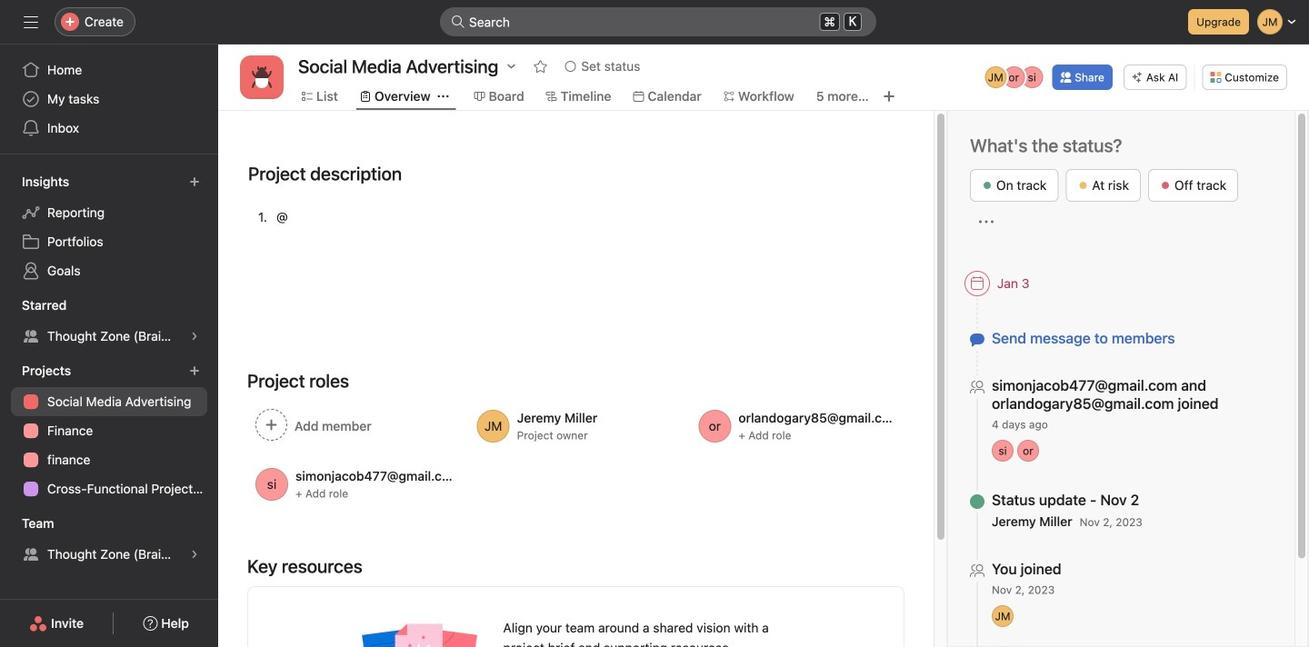 Task type: vqa. For each thing, say whether or not it's contained in the screenshot.
the topmost the Octopus Specimen link
no



Task type: describe. For each thing, give the bounding box(es) containing it.
add to starred image
[[533, 59, 548, 74]]

new project or portfolio image
[[189, 366, 200, 377]]

global element
[[0, 45, 218, 154]]

see details, thought zone (brainstorm space) image
[[189, 331, 200, 342]]

see details, thought zone (brainstorm space) image
[[189, 549, 200, 560]]

projects element
[[0, 355, 218, 508]]

add tab image
[[882, 89, 897, 104]]

teams element
[[0, 508, 218, 573]]

bug image
[[251, 66, 273, 88]]



Task type: locate. For each thing, give the bounding box(es) containing it.
prominent image
[[451, 15, 466, 29]]

None field
[[440, 7, 877, 36]]

Search tasks, projects, and more text field
[[440, 7, 877, 36]]

new insights image
[[189, 176, 200, 187]]

hide sidebar image
[[24, 15, 38, 29]]

insights element
[[0, 166, 218, 289]]

tab actions image
[[438, 91, 449, 102]]

Project description title text field
[[237, 155, 407, 193]]

starred element
[[0, 289, 218, 355]]



